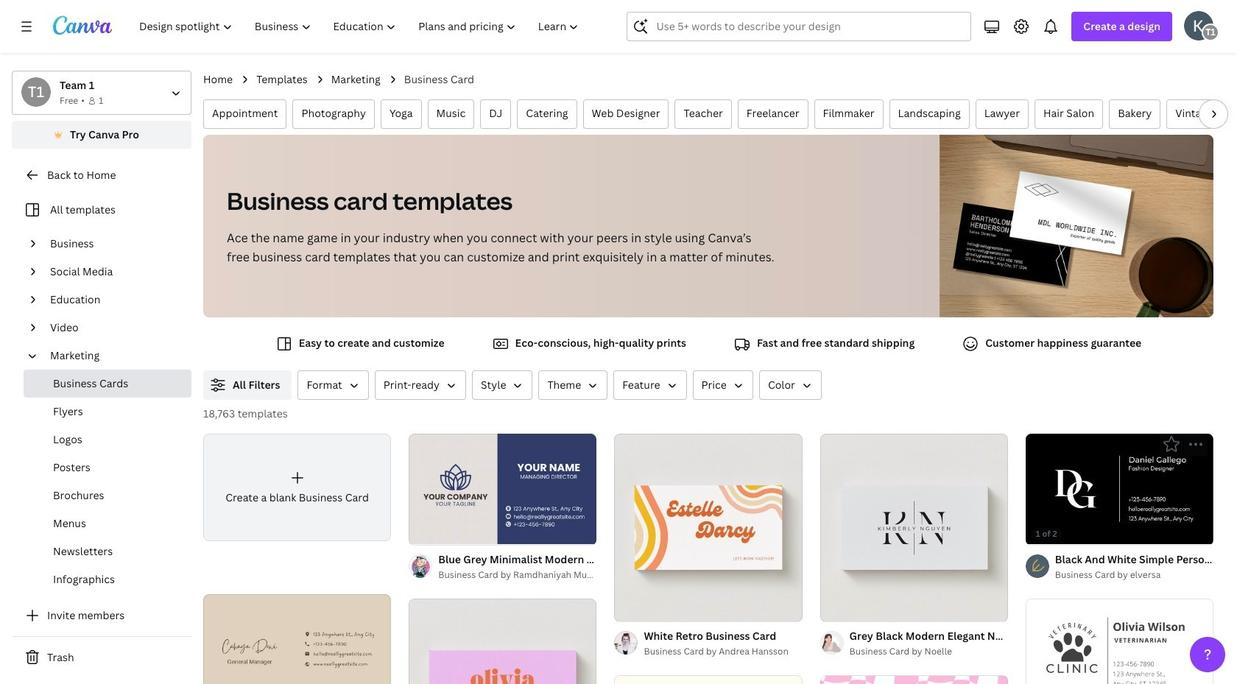 Task type: vqa. For each thing, say whether or not it's contained in the screenshot.
Top level navigation element
yes



Task type: locate. For each thing, give the bounding box(es) containing it.
black and white simple personal business card image
[[1026, 434, 1213, 544]]

create a blank business card element
[[203, 434, 391, 541]]

Search search field
[[656, 13, 962, 40]]

None search field
[[627, 12, 971, 41]]

orange modern fun photography business card image
[[409, 598, 597, 684]]

blue grey minimalist modern business card image
[[409, 434, 597, 544]]

team 1 element
[[1202, 24, 1219, 41], [21, 77, 51, 107]]

0 vertical spatial team 1 element
[[1202, 24, 1219, 41]]

brown  business card image
[[203, 594, 391, 684]]

1 vertical spatial team 1 element
[[21, 77, 51, 107]]

white retro business card image
[[614, 434, 802, 622]]

kendall parks image
[[1184, 11, 1213, 40]]

0 horizontal spatial team 1 element
[[21, 77, 51, 107]]

Switch to another team button
[[12, 71, 191, 115]]

cream and gray organic natural cosmetics single-side business card image
[[614, 676, 802, 684]]



Task type: describe. For each thing, give the bounding box(es) containing it.
team 1 element inside switch to another team button
[[21, 77, 51, 107]]

top level navigation element
[[130, 12, 592, 41]]

pink and white retro art director business card image
[[820, 676, 1008, 684]]

team 1 image
[[21, 77, 51, 107]]

team 1 image
[[1202, 24, 1219, 41]]

black and white dog cat veterinary clinic veterinarian single-side business card image
[[1026, 599, 1213, 684]]

grey black modern elegant name initials monogram business card image
[[820, 434, 1008, 622]]

1 horizontal spatial team 1 element
[[1202, 24, 1219, 41]]



